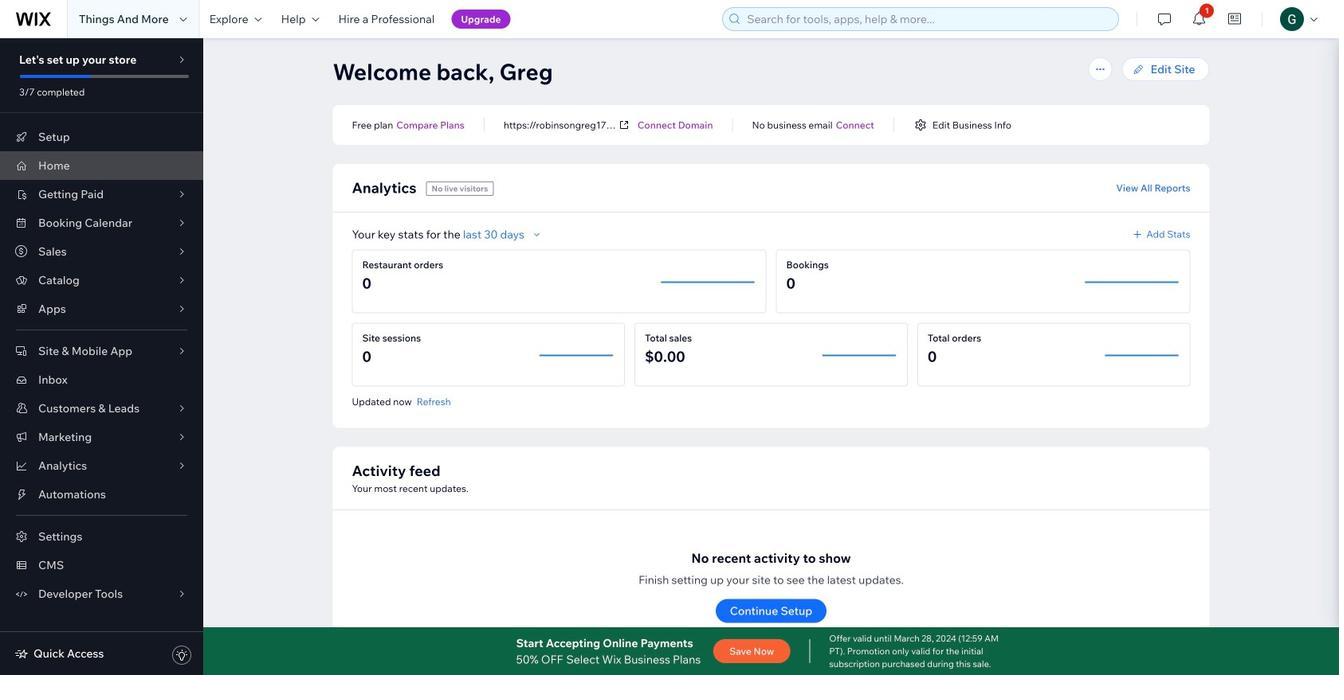 Task type: describe. For each thing, give the bounding box(es) containing it.
sidebar element
[[0, 38, 203, 676]]



Task type: locate. For each thing, give the bounding box(es) containing it.
Search for tools, apps, help & more... field
[[742, 8, 1114, 30]]



Task type: vqa. For each thing, say whether or not it's contained in the screenshot.
search for tools, apps, help & more... field
yes



